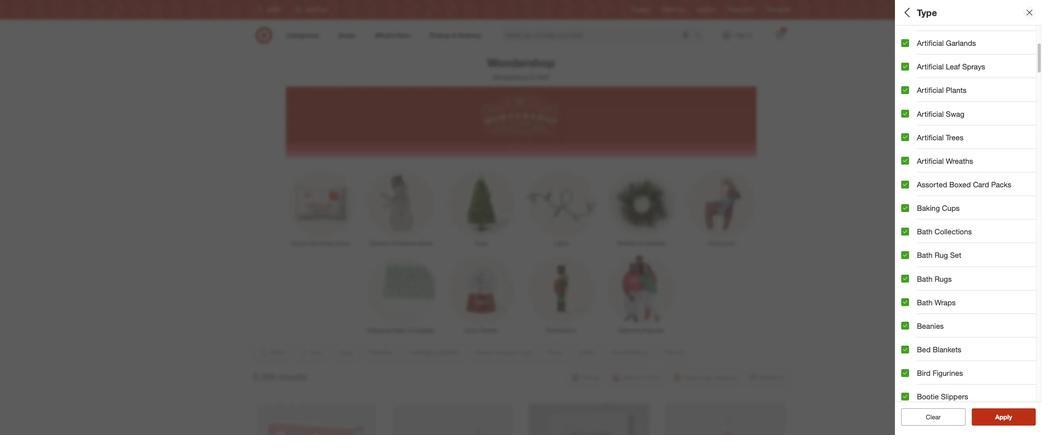 Task type: describe. For each thing, give the bounding box(es) containing it.
nutcrackers
[[546, 327, 576, 334]]

outdoor inside 'link'
[[369, 240, 390, 247]]

bath rug set
[[917, 251, 961, 260]]

artificial plants
[[917, 86, 967, 95]]

registry
[[632, 7, 649, 13]]

globes
[[480, 327, 497, 334]]

Include out of stock checkbox
[[901, 308, 909, 316]]

2 link
[[770, 27, 788, 44]]

find stores
[[767, 7, 791, 13]]

wreaths inside the type dialog
[[946, 156, 973, 165]]

bath rugs
[[917, 274, 952, 283]]

stock
[[965, 307, 983, 316]]

include out of stock
[[917, 307, 983, 316]]

target
[[728, 7, 741, 13]]

matching
[[619, 327, 641, 334]]

card
[[973, 180, 989, 189]]

indoor for indoor christmas decor
[[291, 240, 307, 247]]

deals
[[901, 171, 921, 180]]

artificial for artificial trees
[[917, 133, 944, 142]]

see results
[[987, 413, 1020, 421]]

Artificial Garlands checkbox
[[901, 39, 909, 47]]

artificial for artificial garlands
[[917, 38, 944, 48]]

package quantity
[[901, 88, 964, 98]]

ad
[[678, 7, 684, 13]]

Bed Blankets checkbox
[[901, 346, 909, 354]]

christmas for outdoor
[[391, 240, 416, 247]]

all
[[901, 7, 912, 18]]

sprays
[[962, 62, 985, 71]]

leaf
[[946, 62, 960, 71]]

results for see results
[[1000, 413, 1020, 421]]

artificial leaf sprays
[[917, 62, 985, 71]]

search button
[[691, 27, 710, 45]]

supplies
[[413, 327, 435, 334]]

figurines;
[[966, 41, 990, 48]]

assorted
[[917, 180, 947, 189]]

weekly ad link
[[662, 6, 684, 13]]

Artificial Trees checkbox
[[901, 133, 909, 141]]

color button
[[901, 245, 1042, 273]]

type for type advent calendars; animal figurines; animal statues; ankl
[[901, 31, 918, 40]]

Artificial Swag checkbox
[[901, 110, 909, 118]]

see results button
[[972, 409, 1036, 426]]

indoor christmas decor link
[[281, 167, 361, 247]]

all filters dialog
[[895, 0, 1042, 435]]

wrapping
[[367, 327, 391, 334]]

baking cups
[[917, 204, 960, 213]]

plants
[[946, 86, 967, 95]]

Bath Rugs checkbox
[[901, 275, 909, 283]]

see
[[987, 413, 998, 421]]

price
[[901, 143, 920, 152]]

clear for clear
[[926, 413, 941, 421]]

bed blankets
[[917, 345, 961, 354]]

results for 2,394 results
[[278, 371, 307, 382]]

clear button
[[901, 409, 965, 426]]

swag
[[946, 109, 964, 118]]

2,394 results
[[253, 371, 307, 382]]

decor for outdoor christmas decor
[[418, 240, 432, 247]]

target circle
[[728, 7, 754, 13]]

artificial swag
[[917, 109, 964, 118]]

matching pajamas link
[[601, 255, 681, 335]]

Artificial Wreaths checkbox
[[901, 157, 909, 165]]

beanies
[[917, 322, 944, 331]]

blankets
[[933, 345, 961, 354]]

guest rating button
[[901, 190, 1042, 218]]

statues;
[[1010, 41, 1030, 48]]

package
[[901, 88, 932, 98]]

1 vertical spatial trees
[[474, 240, 487, 247]]

set
[[950, 251, 961, 260]]

matching pajamas
[[619, 327, 664, 334]]

packs
[[991, 180, 1011, 189]]

wraps
[[935, 298, 956, 307]]

clear all button
[[901, 409, 965, 426]]

outdoor christmas decor link
[[361, 167, 441, 247]]

clear all
[[922, 413, 945, 421]]

price button
[[901, 135, 1042, 163]]

color
[[901, 253, 921, 262]]

type advent calendars; animal figurines; animal statues; ankl
[[901, 31, 1042, 48]]

Baking Cups checkbox
[[901, 204, 909, 212]]

snow globes link
[[441, 255, 521, 335]]

apply button
[[972, 409, 1036, 426]]

target circle link
[[728, 6, 754, 13]]

wondershop inside wondershop wondershop (2,394)
[[493, 73, 528, 81]]

quantity
[[934, 88, 964, 98]]

indoor christmas decor
[[291, 240, 350, 247]]

all
[[939, 413, 945, 421]]

apply
[[995, 413, 1012, 421]]

trees link
[[441, 167, 521, 247]]

filters
[[915, 7, 939, 18]]

lights
[[554, 240, 569, 247]]

Bird Figurines checkbox
[[901, 369, 909, 377]]

indoor outdoor use
[[901, 116, 971, 125]]

0 vertical spatial wondershop
[[487, 56, 555, 70]]

2,394
[[253, 371, 275, 382]]

outdoor inside button
[[926, 116, 956, 125]]

slippers
[[941, 392, 968, 401]]

Bath Collections checkbox
[[901, 228, 909, 236]]

package quantity button
[[901, 80, 1042, 108]]

Beanies checkbox
[[901, 322, 909, 330]]

calendars;
[[920, 41, 947, 48]]

Bath Rug Set checkbox
[[901, 251, 909, 259]]

artificial for artificial plants
[[917, 86, 944, 95]]

clear for clear all
[[922, 413, 937, 421]]

1 animal from the left
[[948, 41, 965, 48]]

all filters
[[901, 7, 939, 18]]

snow globes
[[464, 327, 497, 334]]

stores
[[777, 7, 791, 13]]



Task type: vqa. For each thing, say whether or not it's contained in the screenshot.
Grooming
no



Task type: locate. For each thing, give the bounding box(es) containing it.
bath up include
[[917, 298, 933, 307]]

features
[[901, 61, 932, 70]]

4 artificial from the top
[[917, 109, 944, 118]]

trees inside the type dialog
[[946, 133, 963, 142]]

pajamas
[[643, 327, 664, 334]]

outdoor
[[926, 116, 956, 125], [369, 240, 390, 247]]

artificial down package quantity
[[917, 109, 944, 118]]

6 artificial from the top
[[917, 156, 944, 165]]

artificial for artificial swag
[[917, 109, 944, 118]]

rug
[[935, 251, 948, 260]]

1 bath from the top
[[917, 227, 933, 236]]

artificial garlands
[[917, 38, 976, 48]]

decor
[[335, 240, 350, 247], [418, 240, 432, 247]]

bootie slippers
[[917, 392, 968, 401]]

1 vertical spatial garlands
[[643, 240, 666, 247]]

wrapping paper & supplies link
[[361, 255, 441, 335]]

wreaths & garlands link
[[601, 167, 681, 247]]

0 horizontal spatial trees
[[474, 240, 487, 247]]

bath
[[917, 227, 933, 236], [917, 251, 933, 260], [917, 274, 933, 283], [917, 298, 933, 307]]

0 horizontal spatial garlands
[[643, 240, 666, 247]]

garlands inside the type dialog
[[946, 38, 976, 48]]

wreaths inside wreaths & garlands "link"
[[617, 240, 637, 247]]

1 vertical spatial outdoor
[[369, 240, 390, 247]]

bath right bath collections checkbox
[[917, 227, 933, 236]]

artificial for artificial wreaths
[[917, 156, 944, 165]]

0 vertical spatial outdoor
[[926, 116, 956, 125]]

wrapping paper & supplies
[[367, 327, 435, 334]]

wreaths
[[946, 156, 973, 165], [617, 240, 637, 247]]

1 vertical spatial &
[[408, 327, 412, 334]]

weekly
[[662, 7, 677, 13]]

bath for bath wraps
[[917, 298, 933, 307]]

5 artificial from the top
[[917, 133, 944, 142]]

decor for indoor christmas decor
[[335, 240, 350, 247]]

ornaments link
[[681, 167, 761, 247]]

ornaments
[[708, 240, 735, 247]]

use
[[958, 116, 971, 125]]

artificial down indoor outdoor use
[[917, 133, 944, 142]]

snow
[[464, 327, 478, 334]]

bath left the "rugs"
[[917, 274, 933, 283]]

0 vertical spatial results
[[278, 371, 307, 382]]

& inside wreaths & garlands "link"
[[638, 240, 642, 247]]

2 artificial from the top
[[917, 62, 944, 71]]

clear left the all
[[922, 413, 937, 421]]

& inside the wrapping paper & supplies link
[[408, 327, 412, 334]]

lights link
[[521, 167, 601, 247]]

bath for bath collections
[[917, 227, 933, 236]]

1 artificial from the top
[[917, 38, 944, 48]]

animal left the statues;
[[992, 41, 1008, 48]]

guest
[[901, 198, 922, 207]]

type dialog
[[895, 0, 1042, 435]]

1 horizontal spatial &
[[638, 240, 642, 247]]

artificial wreaths
[[917, 156, 973, 165]]

include
[[917, 307, 941, 316]]

artificial trees
[[917, 133, 963, 142]]

type for type
[[917, 7, 937, 18]]

trees
[[946, 133, 963, 142], [474, 240, 487, 247]]

bath collections
[[917, 227, 972, 236]]

clear inside button
[[922, 413, 937, 421]]

out
[[943, 307, 954, 316]]

redcard link
[[697, 6, 716, 13]]

bath wraps
[[917, 298, 956, 307]]

clear inside button
[[926, 413, 941, 421]]

indoor outdoor use button
[[901, 108, 1042, 135]]

of
[[956, 307, 963, 316]]

clear down "bootie" at the right of page
[[926, 413, 941, 421]]

results right '2,394'
[[278, 371, 307, 382]]

0 vertical spatial type
[[917, 7, 937, 18]]

results inside button
[[1000, 413, 1020, 421]]

type inside type advent calendars; animal figurines; animal statues; ankl
[[901, 31, 918, 40]]

0 vertical spatial indoor
[[901, 116, 924, 125]]

bird
[[917, 369, 931, 378]]

Bootie Slippers checkbox
[[901, 393, 909, 401]]

theme button
[[901, 218, 1042, 245]]

0 horizontal spatial christmas
[[309, 240, 334, 247]]

1 horizontal spatial christmas
[[391, 240, 416, 247]]

wondershop wondershop (2,394)
[[487, 56, 555, 81]]

1 christmas from the left
[[309, 240, 334, 247]]

0 vertical spatial trees
[[946, 133, 963, 142]]

indoor inside button
[[901, 116, 924, 125]]

Artificial Plants checkbox
[[901, 86, 909, 94]]

0 horizontal spatial animal
[[948, 41, 965, 48]]

2 bath from the top
[[917, 251, 933, 260]]

What can we help you find? suggestions appear below search field
[[501, 27, 696, 44]]

guest rating
[[901, 198, 947, 207]]

1 decor from the left
[[335, 240, 350, 247]]

1 vertical spatial wondershop
[[493, 73, 528, 81]]

Assorted Boxed Card Packs checkbox
[[901, 181, 909, 188]]

rating
[[924, 198, 947, 207]]

2 animal from the left
[[992, 41, 1008, 48]]

0 vertical spatial garlands
[[946, 38, 976, 48]]

bird figurines
[[917, 369, 963, 378]]

type inside the type dialog
[[917, 7, 937, 18]]

boxed
[[949, 180, 971, 189]]

2 christmas from the left
[[391, 240, 416, 247]]

1 horizontal spatial results
[[1000, 413, 1020, 421]]

(2,394)
[[530, 73, 549, 81]]

animal left the figurines;
[[948, 41, 965, 48]]

collections
[[935, 227, 972, 236]]

garlands inside "link"
[[643, 240, 666, 247]]

fpo/apo
[[901, 281, 935, 290]]

outdoor christmas decor
[[369, 240, 432, 247]]

bed
[[917, 345, 931, 354]]

1 vertical spatial indoor
[[291, 240, 307, 247]]

indoor
[[901, 116, 924, 125], [291, 240, 307, 247]]

find stores link
[[767, 6, 791, 13]]

paper
[[392, 327, 407, 334]]

3 artificial from the top
[[917, 86, 944, 95]]

1 clear from the left
[[922, 413, 937, 421]]

wondershop left (2,394) on the right of the page
[[493, 73, 528, 81]]

wondershop at target image
[[286, 87, 756, 157]]

circle
[[742, 7, 754, 13]]

ankl
[[1032, 41, 1042, 48]]

artificial for artificial leaf sprays
[[917, 62, 944, 71]]

1 horizontal spatial wreaths
[[946, 156, 973, 165]]

4 bath from the top
[[917, 298, 933, 307]]

1 horizontal spatial decor
[[418, 240, 432, 247]]

type right all
[[917, 7, 937, 18]]

artificial up assorted
[[917, 156, 944, 165]]

wreaths & garlands
[[617, 240, 666, 247]]

0 horizontal spatial wreaths
[[617, 240, 637, 247]]

type up advent
[[901, 31, 918, 40]]

1 vertical spatial type
[[901, 31, 918, 40]]

bootie
[[917, 392, 939, 401]]

0 horizontal spatial outdoor
[[369, 240, 390, 247]]

0 horizontal spatial decor
[[335, 240, 350, 247]]

results
[[278, 371, 307, 382], [1000, 413, 1020, 421]]

christmas inside outdoor christmas decor 'link'
[[391, 240, 416, 247]]

bath for bath rugs
[[917, 274, 933, 283]]

1 horizontal spatial trees
[[946, 133, 963, 142]]

Bath Wraps checkbox
[[901, 299, 909, 306]]

1 horizontal spatial animal
[[992, 41, 1008, 48]]

0 horizontal spatial indoor
[[291, 240, 307, 247]]

results right see
[[1000, 413, 1020, 421]]

0 vertical spatial wreaths
[[946, 156, 973, 165]]

artificial right the artificial plants option
[[917, 86, 944, 95]]

bath left rug
[[917, 251, 933, 260]]

find
[[767, 7, 776, 13]]

redcard
[[697, 7, 716, 13]]

christmas for indoor
[[309, 240, 334, 247]]

2 decor from the left
[[418, 240, 432, 247]]

wondershop up (2,394) on the right of the page
[[487, 56, 555, 70]]

1 vertical spatial results
[[1000, 413, 1020, 421]]

rugs
[[935, 274, 952, 283]]

2 clear from the left
[[926, 413, 941, 421]]

1 horizontal spatial garlands
[[946, 38, 976, 48]]

0 vertical spatial &
[[638, 240, 642, 247]]

type
[[917, 7, 937, 18], [901, 31, 918, 40]]

artificial right artificial garlands checkbox
[[917, 38, 944, 48]]

theme
[[901, 226, 925, 235]]

advent
[[901, 41, 919, 48]]

3 bath from the top
[[917, 274, 933, 283]]

baking
[[917, 204, 940, 213]]

Artificial Leaf Sprays checkbox
[[901, 63, 909, 71]]

decor inside 'link'
[[418, 240, 432, 247]]

search
[[691, 32, 710, 40]]

cups
[[942, 204, 960, 213]]

figurines
[[933, 369, 963, 378]]

0 horizontal spatial results
[[278, 371, 307, 382]]

indoor for indoor outdoor use
[[901, 116, 924, 125]]

artificial down calendars;
[[917, 62, 944, 71]]

bath for bath rug set
[[917, 251, 933, 260]]

christmas inside indoor christmas decor link
[[309, 240, 334, 247]]

1 horizontal spatial indoor
[[901, 116, 924, 125]]

1 horizontal spatial outdoor
[[926, 116, 956, 125]]

0 horizontal spatial &
[[408, 327, 412, 334]]

1 vertical spatial wreaths
[[617, 240, 637, 247]]



